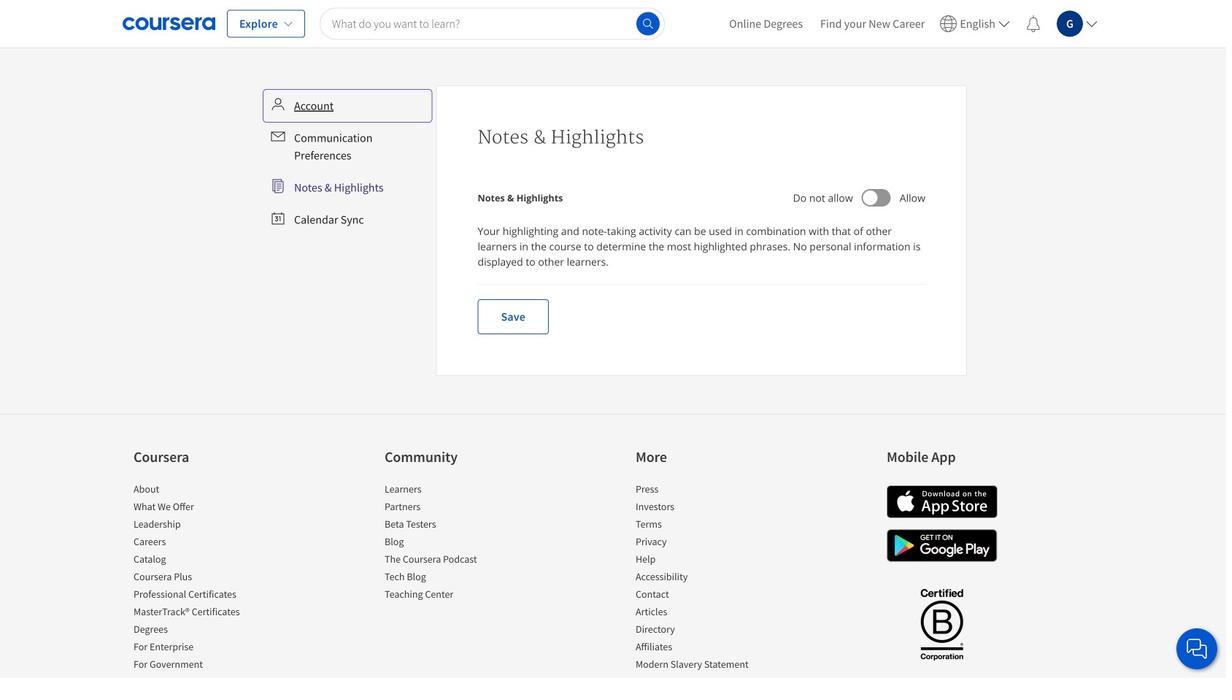Task type: locate. For each thing, give the bounding box(es) containing it.
0 vertical spatial menu
[[721, 0, 1104, 47]]

menu
[[721, 0, 1104, 47], [265, 91, 431, 234]]

list
[[134, 482, 258, 678], [385, 482, 509, 605], [636, 482, 760, 678]]

None search field
[[320, 8, 665, 40]]

notes & highlights switch
[[862, 189, 892, 207]]

1 horizontal spatial list
[[385, 482, 509, 605]]

0 horizontal spatial list
[[134, 482, 258, 678]]

list item
[[134, 482, 258, 500], [385, 482, 509, 500], [636, 482, 760, 500], [134, 500, 258, 517], [385, 500, 509, 517], [636, 500, 760, 517], [134, 517, 258, 535], [385, 517, 509, 535], [636, 517, 760, 535], [134, 535, 258, 552], [385, 535, 509, 552], [636, 535, 760, 552], [134, 552, 258, 570], [385, 552, 509, 570], [636, 552, 760, 570], [134, 570, 258, 587], [385, 570, 509, 587], [636, 570, 760, 587], [134, 587, 258, 605], [385, 587, 509, 605], [636, 587, 760, 605], [134, 605, 258, 622], [636, 605, 760, 622], [134, 622, 258, 640], [636, 622, 760, 640], [134, 640, 258, 657], [636, 640, 760, 657], [134, 657, 258, 675], [636, 657, 760, 675]]

coursera image
[[123, 12, 215, 35]]

0 horizontal spatial menu
[[265, 91, 431, 234]]

logo of certified b corporation image
[[913, 581, 972, 668]]

2 horizontal spatial list
[[636, 482, 760, 678]]



Task type: vqa. For each thing, say whether or not it's contained in the screenshot.
the middle a
no



Task type: describe. For each thing, give the bounding box(es) containing it.
1 vertical spatial menu
[[265, 91, 431, 234]]

1 list from the left
[[134, 482, 258, 678]]

do not allow notes & highlights element
[[478, 187, 563, 209]]

get it on google play image
[[887, 530, 998, 562]]

2 list from the left
[[385, 482, 509, 605]]

notes & highlights image
[[864, 191, 878, 205]]

What do you want to learn? text field
[[320, 8, 665, 40]]

download on the app store image
[[887, 486, 998, 519]]

3 list from the left
[[636, 482, 760, 678]]

1 horizontal spatial menu
[[721, 0, 1104, 47]]



